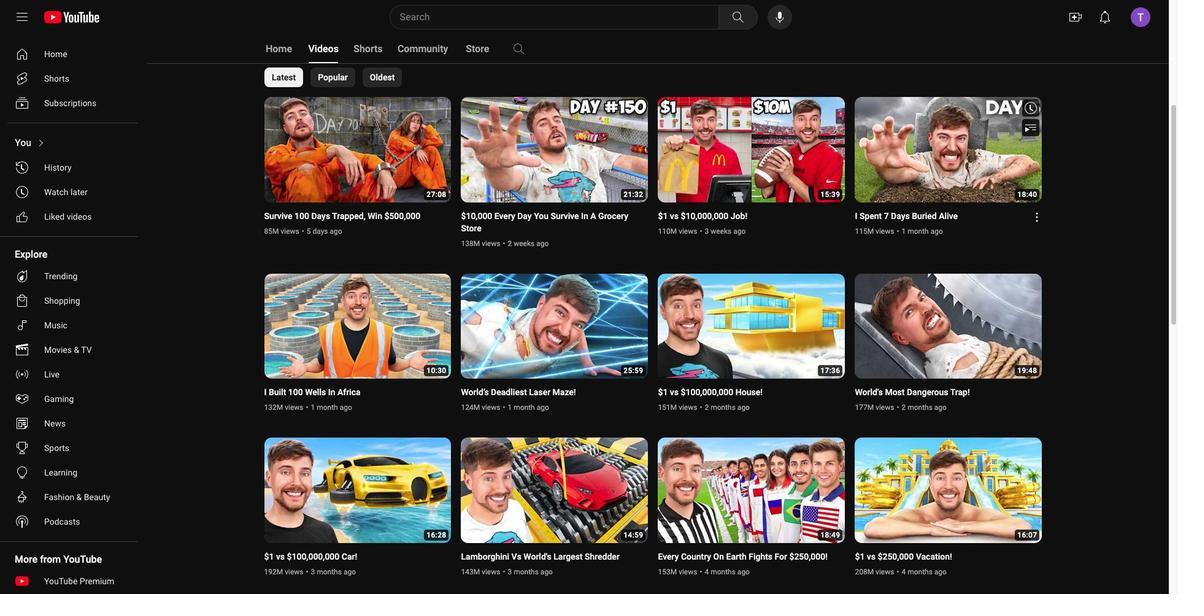 Task type: locate. For each thing, give the bounding box(es) containing it.
0 vertical spatial shorts
[[354, 43, 383, 55]]

1 horizontal spatial every
[[658, 552, 679, 562]]

143m views
[[461, 568, 501, 576]]

movies & tv
[[44, 345, 92, 355]]

ago down 'house!'
[[738, 403, 750, 412]]

live
[[44, 370, 60, 379]]

survive up 85m views
[[264, 211, 293, 221]]

3 down $1 vs $100,000,000 car! by mrbeast 192,531,677 views 3 months ago 16 minutes element
[[311, 568, 315, 576]]

1 2 months ago from the left
[[705, 403, 750, 412]]

youtube down more from youtube
[[44, 577, 78, 586]]

vs
[[512, 552, 522, 562]]

1 4 months ago from the left
[[705, 568, 750, 576]]

0 horizontal spatial in
[[328, 387, 335, 397]]

views for $1 vs $100,000,000 car!
[[285, 568, 304, 576]]

0 vertical spatial $100,000,000
[[681, 387, 734, 397]]

151m
[[658, 403, 677, 412]]

1 vertical spatial 100
[[288, 387, 303, 397]]

16:07 link
[[856, 438, 1043, 544]]

explore
[[15, 249, 47, 260]]

ago down the $10,000 every day you survive in a grocery store
[[537, 239, 549, 248]]

months for trap!
[[908, 403, 933, 412]]

months down the $1 vs $100,000,000 house! by mrbeast 151,862,865 views 2 months ago 17 minutes element
[[711, 403, 736, 412]]

ago for car!
[[344, 568, 356, 576]]

vs inside $1 vs $100,000,000 car! by mrbeast 192,531,677 views 3 months ago 16 minutes element
[[276, 552, 285, 562]]

shorts link
[[7, 66, 133, 91], [7, 66, 133, 91]]

ago down the dangerous
[[935, 403, 947, 412]]

views for i spent 7 days buried alive
[[876, 227, 895, 235]]

2
[[508, 239, 512, 248], [705, 403, 709, 412], [902, 403, 906, 412]]

85m views
[[264, 227, 299, 235]]

4 down the country
[[705, 568, 709, 576]]

live link
[[7, 362, 133, 387], [7, 362, 133, 387]]

months for car!
[[317, 568, 342, 576]]

survive inside the $10,000 every day you survive in a grocery store
[[551, 211, 579, 221]]

1 vertical spatial world's
[[524, 552, 552, 562]]

2 for $100,000,000
[[705, 403, 709, 412]]

podcasts
[[44, 517, 80, 527]]

3 down vs
[[508, 568, 512, 576]]

you
[[15, 137, 31, 149], [534, 211, 549, 221]]

19 minutes, 48 seconds element
[[1018, 367, 1038, 375]]

2 horizontal spatial month
[[908, 227, 929, 235]]

0 horizontal spatial 1 month ago
[[311, 403, 352, 412]]

2 survive from the left
[[551, 211, 579, 221]]

2 horizontal spatial 1 month ago
[[902, 227, 944, 235]]

days inside "i spent 7 days buried alive by mrbeast 115,693,669 views 1 month ago 18 minutes" element
[[892, 211, 910, 221]]

1 horizontal spatial month
[[514, 403, 535, 412]]

every left day
[[495, 211, 516, 221]]

$1 up 110m
[[658, 211, 668, 221]]

vs up 192m views
[[276, 552, 285, 562]]

gaming link
[[7, 387, 133, 411], [7, 387, 133, 411]]

1 horizontal spatial shorts
[[354, 43, 383, 55]]

0 vertical spatial store
[[466, 43, 489, 55]]

1 horizontal spatial world's
[[856, 387, 883, 397]]

0 vertical spatial youtube
[[63, 554, 102, 565]]

weeks
[[711, 227, 732, 235], [514, 239, 535, 248]]

2 months ago down the $1 vs $100,000,000 house! by mrbeast 151,862,865 views 2 months ago 17 minutes element
[[705, 403, 750, 412]]

100 up 5
[[295, 211, 309, 221]]

1 for in
[[311, 403, 315, 412]]

vs up 151m views in the bottom right of the page
[[670, 387, 679, 397]]

views right 110m
[[679, 227, 698, 235]]

vs inside the $1 vs $100,000,000 house! by mrbeast 151,862,865 views 2 months ago 17 minutes element
[[670, 387, 679, 397]]

months down $1 vs $100,000,000 car! by mrbeast 192,531,677 views 3 months ago 16 minutes element
[[317, 568, 342, 576]]

home link
[[7, 42, 133, 66], [7, 42, 133, 66]]

$1 for $1 vs $250,000 vacation!
[[856, 552, 865, 562]]

3 months ago down lamborghini vs world's largest shredder by mrbeast 143,659,397 views 3 months ago 14 minutes, 59 seconds element at the bottom of the page
[[508, 568, 553, 576]]

2 horizontal spatial 2
[[902, 403, 906, 412]]

0 vertical spatial &
[[74, 345, 79, 355]]

1 horizontal spatial $100,000,000
[[681, 387, 734, 397]]

you inside the $10,000 every day you survive in a grocery store
[[534, 211, 549, 221]]

2 2 months ago from the left
[[902, 403, 947, 412]]

month down buried
[[908, 227, 929, 235]]

$1 for $1 vs $100,000,000 house!
[[658, 387, 668, 397]]

movies & tv link
[[7, 338, 133, 362], [7, 338, 133, 362]]

history
[[44, 163, 72, 173]]

1 vertical spatial shorts
[[44, 74, 69, 83]]

shopping link
[[7, 289, 133, 313], [7, 289, 133, 313]]

1 vertical spatial you
[[534, 211, 549, 221]]

beauty
[[84, 492, 110, 502]]

vs up 110m views
[[670, 211, 679, 221]]

survive left a on the top of page
[[551, 211, 579, 221]]

views down lamborghini
[[482, 568, 501, 576]]

2 horizontal spatial 1
[[902, 227, 906, 235]]

home up latest
[[266, 43, 292, 55]]

months down vs
[[514, 568, 539, 576]]

0 horizontal spatial i
[[264, 387, 267, 397]]

0 horizontal spatial $100,000,000
[[287, 552, 340, 562]]

views for i built 100 wells in africa
[[285, 403, 304, 412]]

in left a on the top of page
[[581, 211, 589, 221]]

world's up 177m
[[856, 387, 883, 397]]

$1 vs $250,000 vacation! link
[[856, 551, 953, 563]]

1 down deadliest
[[508, 403, 512, 412]]

2 4 from the left
[[902, 568, 906, 576]]

ago for earth
[[738, 568, 750, 576]]

115m views
[[856, 227, 895, 235]]

$1
[[658, 211, 668, 221], [658, 387, 668, 397], [264, 552, 274, 562], [856, 552, 865, 562]]

$1 vs $10,000,000 job! by mrbeast 110,516,335 views 3 weeks ago 15 minutes element
[[658, 210, 748, 222]]

1 horizontal spatial 3
[[508, 568, 512, 576]]

0 horizontal spatial 3 months ago
[[311, 568, 356, 576]]

watch later link
[[7, 180, 133, 204], [7, 180, 133, 204]]

18 minutes, 49 seconds element
[[821, 531, 841, 539]]

vs inside $1 vs $250,000 vacation! by mrbeast 208,523,632 views 4 months ago 16 minutes element
[[867, 552, 876, 562]]

16:28 link
[[264, 438, 452, 544]]

$100,000,000
[[681, 387, 734, 397], [287, 552, 340, 562]]

0 vertical spatial you
[[15, 137, 31, 149]]

days right 7 at right
[[892, 211, 910, 221]]

home inside tab list
[[266, 43, 292, 55]]

2 days from the left
[[892, 211, 910, 221]]

$1 up 151m
[[658, 387, 668, 397]]

1 vertical spatial youtube
[[44, 577, 78, 586]]

0 horizontal spatial weeks
[[514, 239, 535, 248]]

ago down africa
[[340, 403, 352, 412]]

0 vertical spatial weeks
[[711, 227, 732, 235]]

views for $1 vs $100,000,000 house!
[[679, 403, 698, 412]]

2 weeks ago
[[508, 239, 549, 248]]

4 months ago
[[705, 568, 750, 576], [902, 568, 947, 576]]

3 for world's
[[508, 568, 512, 576]]

1 tab list from the top
[[264, 34, 622, 64]]

0 horizontal spatial 3
[[311, 568, 315, 576]]

in
[[581, 211, 589, 221], [328, 387, 335, 397]]

i for i built 100 wells in africa
[[264, 387, 267, 397]]

0 horizontal spatial 2 months ago
[[705, 403, 750, 412]]

views right 132m
[[285, 403, 304, 412]]

1 down i built 100 wells in africa link
[[311, 403, 315, 412]]

3 months ago
[[311, 568, 356, 576], [508, 568, 553, 576]]

world's
[[461, 387, 489, 397]]

3 down $10,000,000
[[705, 227, 709, 235]]

fights
[[749, 552, 773, 562]]

ago right days
[[330, 227, 342, 235]]

ago for house!
[[738, 403, 750, 412]]

views right 85m
[[281, 227, 299, 235]]

1 4 from the left
[[705, 568, 709, 576]]

shorts up "subscriptions"
[[44, 74, 69, 83]]

oldest
[[370, 72, 395, 82]]

survive
[[264, 211, 293, 221], [551, 211, 579, 221]]

world's most dangerous trap!
[[856, 387, 970, 397]]

1 vertical spatial store
[[461, 223, 482, 233]]

1 3 months ago from the left
[[311, 568, 356, 576]]

$1 up 208m
[[856, 552, 865, 562]]

1 month ago down wells
[[311, 403, 352, 412]]

trending link
[[7, 264, 133, 289], [7, 264, 133, 289]]

views down most at the bottom right of the page
[[876, 403, 895, 412]]

115m
[[856, 227, 874, 235]]

10 minutes, 30 seconds element
[[427, 367, 447, 375]]

1 horizontal spatial 2
[[705, 403, 709, 412]]

1 month ago
[[902, 227, 944, 235], [311, 403, 352, 412], [508, 403, 549, 412]]

1 down i spent 7 days buried alive link
[[902, 227, 906, 235]]

vs inside "$1 vs $10,000,000 job! by mrbeast 110,516,335 views 3 weeks ago 15 minutes" element
[[670, 211, 679, 221]]

months down the dangerous
[[908, 403, 933, 412]]

0 vertical spatial in
[[581, 211, 589, 221]]

every up 153m
[[658, 552, 679, 562]]

tab list
[[264, 34, 622, 64], [264, 68, 402, 87]]

3 months ago down the "car!"
[[311, 568, 356, 576]]

ago down the laser
[[537, 403, 549, 412]]

survive 100 days trapped, win $500,000 link
[[264, 210, 421, 222]]

subscriptions link
[[7, 91, 133, 115], [7, 91, 133, 115]]

in right wells
[[328, 387, 335, 397]]

1 horizontal spatial weeks
[[711, 227, 732, 235]]

store inside tab list
[[466, 43, 489, 55]]

0 horizontal spatial 4
[[705, 568, 709, 576]]

1 vertical spatial &
[[77, 492, 82, 502]]

4 down $1 vs $250,000 vacation! by mrbeast 208,523,632 views 4 months ago 16 minutes element
[[902, 568, 906, 576]]

$1 vs $100,000,000 car! link
[[264, 551, 357, 563]]

0 vertical spatial world's
[[856, 387, 883, 397]]

ago down vacation!
[[935, 568, 947, 576]]

store down $10,000
[[461, 223, 482, 233]]

$1 up 192m
[[264, 552, 274, 562]]

1 vertical spatial i
[[264, 387, 267, 397]]

country
[[681, 552, 712, 562]]

month
[[908, 227, 929, 235], [317, 403, 338, 412], [514, 403, 535, 412]]

100 inside 'survive 100 days trapped, win $500,000 by mrbeast 85,705,255 views 5 days ago 27 minutes' element
[[295, 211, 309, 221]]

2 horizontal spatial 3
[[705, 227, 709, 235]]

tab list down videos
[[264, 68, 402, 87]]

1 horizontal spatial 3 months ago
[[508, 568, 553, 576]]

1 month ago down world's deadliest laser maze!
[[508, 403, 549, 412]]

21 minutes, 32 seconds element
[[624, 190, 644, 199]]

views right 124m at the bottom of the page
[[482, 403, 501, 412]]

later
[[71, 187, 88, 197]]

0 horizontal spatial 4 months ago
[[705, 568, 750, 576]]

0 vertical spatial 100
[[295, 211, 309, 221]]

1 vertical spatial $100,000,000
[[287, 552, 340, 562]]

win
[[368, 211, 382, 221]]

i left the "spent"
[[856, 211, 858, 221]]

2 months ago down the dangerous
[[902, 403, 947, 412]]

trap!
[[951, 387, 970, 397]]

1
[[902, 227, 906, 235], [311, 403, 315, 412], [508, 403, 512, 412]]

home
[[266, 43, 292, 55], [44, 49, 67, 59]]

0 vertical spatial every
[[495, 211, 516, 221]]

every country on earth fights for $250,000! by mrbeast 153,178,989 views 4 months ago 18 minutes element
[[658, 551, 828, 563]]

views down 7 at right
[[876, 227, 895, 235]]

18:49
[[821, 531, 841, 539]]

1 horizontal spatial days
[[892, 211, 910, 221]]

$1 vs $100,000,000 house! by mrbeast 151,862,865 views 2 months ago 17 minutes element
[[658, 386, 763, 399]]

ago down every country on earth fights for $250,000!
[[738, 568, 750, 576]]

$1 vs $250,000 vacation! by mrbeast 208,523,632 views 4 months ago 16 minutes element
[[856, 551, 953, 563]]

1 vertical spatial in
[[328, 387, 335, 397]]

views down the country
[[679, 568, 698, 576]]

store right community
[[466, 43, 489, 55]]

$1 vs $100,000,000 house!
[[658, 387, 763, 397]]

1 days from the left
[[312, 211, 330, 221]]

month for buried
[[908, 227, 929, 235]]

world's right vs
[[524, 552, 552, 562]]

1 horizontal spatial 4
[[902, 568, 906, 576]]

months down vacation!
[[908, 568, 933, 576]]

0 horizontal spatial 2
[[508, 239, 512, 248]]

2 months ago
[[705, 403, 750, 412], [902, 403, 947, 412]]

shorts up the oldest
[[354, 43, 383, 55]]

1 horizontal spatial 1
[[508, 403, 512, 412]]

car!
[[342, 552, 357, 562]]

4 months ago down vacation!
[[902, 568, 947, 576]]

$250,000
[[878, 552, 914, 562]]

lamborghini vs world's largest shredder
[[461, 552, 620, 562]]

store inside the $10,000 every day you survive in a grocery store
[[461, 223, 482, 233]]

months for vacation!
[[908, 568, 933, 576]]

views for survive 100 days trapped, win $500,000
[[281, 227, 299, 235]]

month down world's deadliest laser maze!
[[514, 403, 535, 412]]

1 horizontal spatial 2 months ago
[[902, 403, 947, 412]]

0 horizontal spatial every
[[495, 211, 516, 221]]

16:28
[[427, 531, 447, 539]]

2 for day
[[508, 239, 512, 248]]

months for largest
[[514, 568, 539, 576]]

views right 192m
[[285, 568, 304, 576]]

2 months ago for dangerous
[[902, 403, 947, 412]]

& left beauty
[[77, 492, 82, 502]]

2 3 months ago from the left
[[508, 568, 553, 576]]

$1 vs $10,000,000 job!
[[658, 211, 748, 221]]

ago down the job!
[[734, 227, 746, 235]]

history link
[[7, 155, 133, 180], [7, 155, 133, 180]]

tab list down subscribe text box in the top left of the page
[[264, 34, 622, 64]]

you link
[[7, 131, 133, 155], [7, 131, 133, 155]]

0 horizontal spatial world's
[[524, 552, 552, 562]]

vs for $1 vs $10,000,000 job!
[[670, 211, 679, 221]]

& for beauty
[[77, 492, 82, 502]]

i built 100 wells in africa
[[264, 387, 361, 397]]

1 vertical spatial tab list
[[264, 68, 402, 87]]

1 horizontal spatial survive
[[551, 211, 579, 221]]

vs up the 208m views
[[867, 552, 876, 562]]

19:48 link
[[856, 274, 1043, 380]]

months
[[711, 403, 736, 412], [908, 403, 933, 412], [317, 568, 342, 576], [514, 568, 539, 576], [711, 568, 736, 576], [908, 568, 933, 576]]

weeks down $10,000,000
[[711, 227, 732, 235]]

days up days
[[312, 211, 330, 221]]

1 horizontal spatial you
[[534, 211, 549, 221]]

0 horizontal spatial you
[[15, 137, 31, 149]]

2 down $1 vs $100,000,000 house!
[[705, 403, 709, 412]]

2 down "world's most dangerous trap!" link
[[902, 403, 906, 412]]

weeks down day
[[514, 239, 535, 248]]

views right 138m
[[482, 239, 501, 248]]

27:08
[[427, 190, 447, 199]]

1 vertical spatial every
[[658, 552, 679, 562]]

15 minutes, 39 seconds element
[[821, 190, 841, 199]]

home up "subscriptions"
[[44, 49, 67, 59]]

0 vertical spatial tab list
[[264, 34, 622, 64]]

days inside 'survive 100 days trapped, win $500,000 by mrbeast 85,705,255 views 5 days ago 27 minutes' element
[[312, 211, 330, 221]]

1 survive from the left
[[264, 211, 293, 221]]

learning
[[44, 468, 77, 478]]

subscribe button
[[377, 2, 435, 25]]

177m
[[856, 403, 874, 412]]

i spent 7 days buried alive
[[856, 211, 958, 221]]

0 horizontal spatial month
[[317, 403, 338, 412]]

0 vertical spatial i
[[856, 211, 858, 221]]

None search field
[[367, 5, 760, 29]]

views for every country on earth fights for $250,000!
[[679, 568, 698, 576]]

month down wells
[[317, 403, 338, 412]]

ago down alive
[[931, 227, 944, 235]]

2 right 138m views
[[508, 239, 512, 248]]

ago down lamborghini vs world's largest shredder by mrbeast 143,659,397 views 3 months ago 14 minutes, 59 seconds element at the bottom of the page
[[541, 568, 553, 576]]

1 vertical spatial weeks
[[514, 239, 535, 248]]

& left tv
[[74, 345, 79, 355]]

$100,000,000 up 151m views in the bottom right of the page
[[681, 387, 734, 397]]

1 horizontal spatial 4 months ago
[[902, 568, 947, 576]]

liked videos link
[[7, 204, 133, 229], [7, 204, 133, 229]]

on
[[714, 552, 725, 562]]

4 months ago down on
[[705, 568, 750, 576]]

1 horizontal spatial i
[[856, 211, 858, 221]]

weeks for day
[[514, 239, 535, 248]]

1 horizontal spatial home
[[266, 43, 292, 55]]

100 right 'built'
[[288, 387, 303, 397]]

2 tab list from the top
[[264, 68, 402, 87]]

ago down the "car!"
[[344, 568, 356, 576]]

1 month ago down buried
[[902, 227, 944, 235]]

2 4 months ago from the left
[[902, 568, 947, 576]]

youtube premium
[[44, 577, 114, 586]]

videos
[[67, 212, 92, 222]]

18:40 link
[[856, 97, 1043, 204]]

podcasts link
[[7, 510, 133, 534], [7, 510, 133, 534]]

views down $250,000
[[876, 568, 895, 576]]

0 horizontal spatial 1
[[311, 403, 315, 412]]

views right 151m
[[679, 403, 698, 412]]

3 months ago for $100,000,000
[[311, 568, 356, 576]]

youtube up the "youtube premium"
[[63, 554, 102, 565]]

5 days ago
[[307, 227, 342, 235]]

1 horizontal spatial in
[[581, 211, 589, 221]]

$10,000,000
[[681, 211, 729, 221]]

0 horizontal spatial survive
[[264, 211, 293, 221]]

$100,000,000 up 192m views
[[287, 552, 340, 562]]

i left 'built'
[[264, 387, 267, 397]]

0 horizontal spatial days
[[312, 211, 330, 221]]

months down on
[[711, 568, 736, 576]]



Task type: vqa. For each thing, say whether or not it's contained in the screenshot.


Task type: describe. For each thing, give the bounding box(es) containing it.
world's deadliest laser maze! by mrbeast 124,427,936 views 1 month ago 25 minutes element
[[461, 386, 576, 399]]

132m
[[264, 403, 283, 412]]

3 for $100,000,000
[[311, 568, 315, 576]]

grocery
[[599, 211, 629, 221]]

every inside 'element'
[[658, 552, 679, 562]]

Subscribe text field
[[387, 9, 426, 18]]

community
[[398, 43, 448, 55]]

dangerous
[[907, 387, 949, 397]]

21:32 link
[[461, 97, 649, 204]]

world's deadliest laser maze! link
[[461, 386, 576, 399]]

a
[[591, 211, 597, 221]]

alive
[[940, 211, 958, 221]]

ago for trap!
[[935, 403, 947, 412]]

views for world's most dangerous trap!
[[876, 403, 895, 412]]

$10,000 every day you survive in a grocery store by mrbeast 138,148,242 views 2 weeks ago 21 minutes element
[[461, 210, 634, 234]]

$1 vs $100,000,000 car!
[[264, 552, 357, 562]]

3 weeks ago
[[705, 227, 746, 235]]

14:59 link
[[461, 438, 649, 544]]

$10,000 every day you survive in a grocery store
[[461, 211, 629, 233]]

153m views
[[658, 568, 698, 576]]

news
[[44, 419, 66, 429]]

124m views
[[461, 403, 501, 412]]

14:59
[[624, 531, 644, 539]]

ago for maze!
[[537, 403, 549, 412]]

avatar image image
[[1132, 7, 1151, 27]]

15:39 link
[[658, 97, 846, 204]]

ago for largest
[[541, 568, 553, 576]]

& for tv
[[74, 345, 79, 355]]

$10,000 every day you survive in a grocery store link
[[461, 210, 634, 234]]

4 for $250,000
[[902, 568, 906, 576]]

fashion & beauty
[[44, 492, 110, 502]]

17:36
[[821, 367, 841, 375]]

$100,000,000 for house!
[[681, 387, 734, 397]]

world's most dangerous trap! link
[[856, 386, 970, 399]]

ago for job!
[[734, 227, 746, 235]]

17:36 link
[[658, 274, 846, 380]]

tv
[[81, 345, 92, 355]]

16 minutes, 28 seconds element
[[427, 531, 447, 539]]

days
[[313, 227, 328, 235]]

4 months ago for earth
[[705, 568, 750, 576]]

vacation!
[[916, 552, 953, 562]]

vs for $1 vs $100,000,000 house!
[[670, 387, 679, 397]]

lamborghini vs world's largest shredder link
[[461, 551, 620, 563]]

3 for $10,000,000
[[705, 227, 709, 235]]

16:07
[[1018, 531, 1038, 539]]

ago for trapped,
[[330, 227, 342, 235]]

16 minutes, 7 seconds element
[[1018, 531, 1038, 539]]

110m views
[[658, 227, 698, 235]]

ago for vacation!
[[935, 568, 947, 576]]

vs for $1 vs $100,000,000 car!
[[276, 552, 285, 562]]

2 for dangerous
[[902, 403, 906, 412]]

subscribe
[[387, 9, 426, 18]]

most
[[886, 387, 905, 397]]

every country on earth fights for $250,000!
[[658, 552, 828, 562]]

house!
[[736, 387, 763, 397]]

lamborghini vs world's largest shredder by mrbeast 143,659,397 views 3 months ago 14 minutes, 59 seconds element
[[461, 551, 620, 563]]

$1 for $1 vs $100,000,000 car!
[[264, 552, 274, 562]]

177m views
[[856, 403, 895, 412]]

$10,000
[[461, 211, 493, 221]]

3 months ago for world's
[[508, 568, 553, 576]]

months for earth
[[711, 568, 736, 576]]

$100,000,000 for car!
[[287, 552, 340, 562]]

liked videos
[[44, 212, 92, 222]]

day
[[518, 211, 532, 221]]

month for in
[[317, 403, 338, 412]]

ago for you
[[537, 239, 549, 248]]

maze!
[[553, 387, 576, 397]]

25 minutes, 59 seconds element
[[624, 367, 644, 375]]

ago for wells
[[340, 403, 352, 412]]

i built 100 wells in africa by mrbeast 132,427,862 views 1 month ago 10 minutes, 30 seconds element
[[264, 386, 361, 399]]

ago for days
[[931, 227, 944, 235]]

0 horizontal spatial shorts
[[44, 74, 69, 83]]

survive 100 days trapped, win $500,000 by mrbeast 85,705,255 views 5 days ago 27 minutes element
[[264, 210, 421, 222]]

weeks for $10,000,000
[[711, 227, 732, 235]]

i built 100 wells in africa link
[[264, 386, 361, 399]]

18 minutes, 40 seconds element
[[1018, 190, 1038, 199]]

deadliest
[[491, 387, 527, 397]]

world's deadliest laser maze!
[[461, 387, 576, 397]]

$250,000!
[[790, 552, 828, 562]]

110m
[[658, 227, 677, 235]]

143m
[[461, 568, 480, 576]]

$1 for $1 vs $10,000,000 job!
[[658, 211, 668, 221]]

7
[[885, 211, 889, 221]]

0 horizontal spatial home
[[44, 49, 67, 59]]

sports
[[44, 443, 69, 453]]

1 for buried
[[902, 227, 906, 235]]

192m views
[[264, 568, 304, 576]]

latest
[[272, 72, 296, 82]]

18:40
[[1018, 190, 1038, 199]]

1 horizontal spatial 1 month ago
[[508, 403, 549, 412]]

208m
[[856, 568, 874, 576]]

tab list containing home
[[264, 34, 622, 64]]

views for lamborghini vs world's largest shredder
[[482, 568, 501, 576]]

$1 vs $10,000,000 job! link
[[658, 210, 748, 222]]

largest
[[554, 552, 583, 562]]

85m
[[264, 227, 279, 235]]

i spent 7 days buried alive by mrbeast 115,693,669 views 1 month ago 18 minutes element
[[856, 210, 958, 222]]

2 months ago for $100,000,000
[[705, 403, 750, 412]]

fashion
[[44, 492, 74, 502]]

world's most dangerous trap! by mrbeast 177,831,113 views 2 months ago 19 minutes element
[[856, 386, 970, 399]]

15:39
[[821, 190, 841, 199]]

laser
[[529, 387, 551, 397]]

vs for $1 vs $250,000 vacation!
[[867, 552, 876, 562]]

more
[[15, 554, 38, 565]]

shredder
[[585, 552, 620, 562]]

$1 vs $250,000 vacation!
[[856, 552, 953, 562]]

shorts inside tab list
[[354, 43, 383, 55]]

music
[[44, 320, 67, 330]]

17 minutes, 36 seconds element
[[821, 367, 841, 375]]

27 minutes, 8 seconds element
[[427, 190, 447, 199]]

shopping
[[44, 296, 80, 306]]

every inside the $10,000 every day you survive in a grocery store
[[495, 211, 516, 221]]

1 month ago for buried
[[902, 227, 944, 235]]

months for house!
[[711, 403, 736, 412]]

every country on earth fights for $250,000! link
[[658, 551, 828, 563]]

in inside the $10,000 every day you survive in a grocery store
[[581, 211, 589, 221]]

views for $1 vs $10,000,000 job!
[[679, 227, 698, 235]]

124m
[[461, 403, 480, 412]]

buried
[[912, 211, 937, 221]]

built
[[269, 387, 286, 397]]

from
[[40, 554, 61, 565]]

for
[[775, 552, 788, 562]]

views for world's deadliest laser maze!
[[482, 403, 501, 412]]

views for $1 vs $250,000 vacation!
[[876, 568, 895, 576]]

more from youtube
[[15, 554, 102, 565]]

tab list containing latest
[[264, 68, 402, 87]]

4 for on
[[705, 568, 709, 576]]

153m
[[658, 568, 677, 576]]

100 inside i built 100 wells in africa by mrbeast 132,427,862 views 1 month ago 10 minutes, 30 seconds element
[[288, 387, 303, 397]]

survive 100 days trapped, win $500,000
[[264, 211, 421, 221]]

151m views
[[658, 403, 698, 412]]

19:48
[[1018, 367, 1038, 375]]

gaming
[[44, 394, 74, 404]]

14 minutes, 59 seconds element
[[624, 531, 644, 539]]

5
[[307, 227, 311, 235]]

i for i spent 7 days buried alive
[[856, 211, 858, 221]]

Search text field
[[400, 9, 716, 25]]

18:49 link
[[658, 438, 846, 544]]

1 month ago for in
[[311, 403, 352, 412]]

views for $10,000 every day you survive in a grocery store
[[482, 239, 501, 248]]

138m views
[[461, 239, 501, 248]]

africa
[[338, 387, 361, 397]]

10:30 link
[[264, 274, 452, 380]]

27:08 link
[[264, 97, 452, 204]]

4 months ago for vacation!
[[902, 568, 947, 576]]

earth
[[727, 552, 747, 562]]

$1 vs $100,000,000 car! by mrbeast 192,531,677 views 3 months ago 16 minutes element
[[264, 551, 357, 563]]



